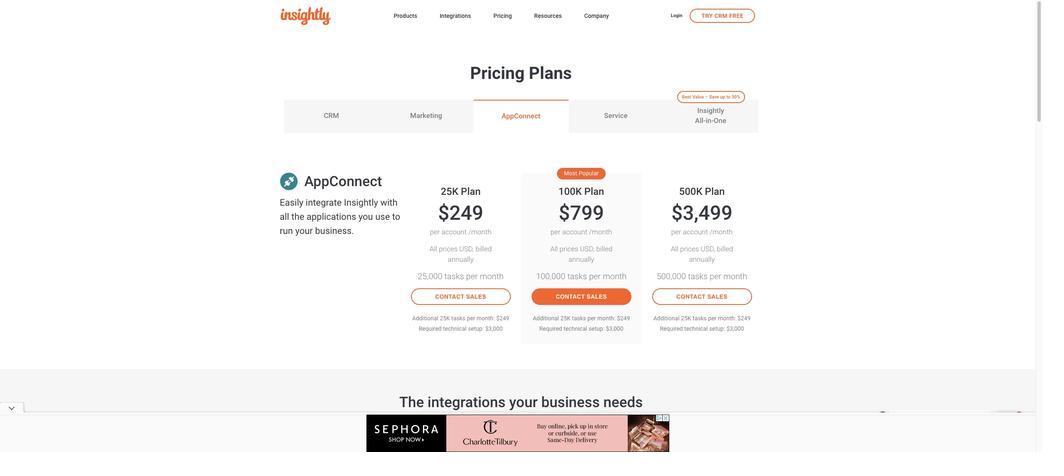 Task type: describe. For each thing, give the bounding box(es) containing it.
technical for $3,499
[[685, 326, 708, 333]]

2 per account /month from the left
[[551, 228, 613, 236]]

products and bundles tab list
[[284, 91, 759, 133]]

marketing link
[[379, 100, 474, 133]]

your inside easily integrate insightly with all the applications you use to run your business.
[[295, 226, 313, 236]]

2 setup: from the left
[[589, 326, 605, 333]]

appconnect inside appconnect link
[[502, 112, 541, 120]]

500,000
[[657, 272, 686, 282]]

2 technical from the left
[[564, 326, 588, 333]]

2 /month from the left
[[589, 228, 613, 236]]

easily
[[280, 198, 304, 208]]

try crm free
[[702, 12, 744, 19]]

login link
[[671, 12, 683, 20]]

2 sales from the left
[[587, 294, 607, 300]]

1 horizontal spatial you
[[449, 420, 460, 428]]

the
[[292, 212, 305, 222]]

support
[[567, 444, 600, 452]]

integrations link
[[440, 11, 471, 22]]

all-
[[696, 117, 706, 125]]

2 prices from the left
[[560, 245, 579, 253]]

today
[[474, 420, 492, 428]]

all
[[280, 212, 289, 222]]

pricing plans
[[470, 63, 572, 83]]

500k
[[680, 186, 703, 198]]

1 vertical spatial your
[[510, 395, 538, 412]]

insightly logo link
[[281, 7, 381, 25]]

sales
[[446, 444, 468, 452]]

try crm free button
[[690, 9, 756, 23]]

plan for $799
[[585, 186, 605, 198]]

every
[[375, 420, 391, 428]]

crm inside button
[[715, 12, 728, 19]]

contact for $3,499
[[677, 294, 706, 300]]

run
[[280, 226, 293, 236]]

–
[[705, 94, 708, 100]]

powerful,
[[581, 420, 610, 428]]

billed for $3,499
[[717, 245, 734, 253]]

100,000
[[536, 272, 566, 282]]

usd, for $3,499
[[701, 245, 716, 253]]

no-
[[612, 420, 622, 428]]

with inside easily integrate insightly with all the applications you use to run your business.
[[381, 198, 398, 208]]

setup: for $249
[[468, 326, 484, 333]]

2 contact from the left
[[556, 294, 585, 300]]

products link
[[394, 11, 417, 22]]

most popular
[[564, 170, 599, 177]]

1 horizontal spatial use
[[461, 420, 473, 428]]

2 contact sales from the left
[[556, 294, 607, 300]]

100,000 tasks per month
[[536, 272, 627, 282]]

crm inside products and bundles tab list
[[324, 112, 339, 120]]

needs
[[604, 395, 643, 412]]

pricing link
[[494, 11, 512, 22]]

per account /month for $3,499
[[672, 228, 733, 236]]

25k plan $249
[[438, 186, 484, 225]]

500k plan $3,499
[[672, 186, 733, 225]]

$3,499
[[672, 201, 733, 225]]

login
[[671, 13, 683, 18]]

crm link
[[284, 100, 379, 133]]

engine.
[[673, 420, 696, 428]]

the
[[399, 395, 424, 412]]

prices for $249
[[439, 245, 458, 253]]

business.
[[315, 226, 354, 236]]

/month for $249
[[469, 228, 492, 236]]

integrations
[[440, 12, 471, 19]]

one
[[714, 117, 727, 125]]

annually for $249
[[448, 255, 474, 264]]

contact sales link for $3,499
[[652, 289, 752, 305]]

easily integrate insightly with all the applications you use to run your business.
[[280, 198, 401, 236]]

try
[[702, 12, 713, 19]]

value
[[693, 94, 704, 100]]

25,000 tasks per month
[[418, 272, 504, 282]]

resources
[[535, 12, 562, 19]]

marketing
[[410, 112, 442, 120]]

usd, for $249
[[460, 245, 474, 253]]

integrate
[[306, 198, 342, 208]]

appconnect link
[[474, 100, 569, 133]]

hr
[[389, 444, 399, 452]]

service link
[[569, 100, 664, 133]]

25,000
[[418, 272, 443, 282]]

free
[[730, 12, 744, 19]]

devops/it
[[628, 444, 665, 452]]

2 account from the left
[[563, 228, 588, 236]]

30%
[[732, 94, 741, 100]]

pricing for pricing plans
[[470, 63, 525, 83]]

$3,000 for $249
[[486, 326, 503, 333]]

additional 25k tasks per month: $249 required technical setup: $3,000 for $249
[[412, 315, 510, 333]]

1 vertical spatial with
[[493, 420, 506, 428]]

company
[[585, 12, 609, 19]]

additional for $3,499
[[654, 315, 680, 322]]

best
[[682, 94, 692, 100]]

in-
[[706, 117, 714, 125]]

business
[[542, 395, 600, 412]]



Task type: locate. For each thing, give the bounding box(es) containing it.
1 billed from the left
[[476, 245, 492, 253]]

insightly logo image
[[281, 7, 331, 25]]

account
[[442, 228, 467, 236], [563, 228, 588, 236], [683, 228, 708, 236]]

2 contact sales link from the left
[[532, 289, 632, 305]]

3 additional 25k tasks per month: $249 required technical setup: $3,000 from the left
[[654, 315, 751, 333]]

contact
[[435, 294, 465, 300], [556, 294, 585, 300], [677, 294, 706, 300]]

annually up 25,000 tasks per month
[[448, 255, 474, 264]]

1 month: from the left
[[477, 315, 495, 322]]

per account /month
[[430, 228, 492, 236], [551, 228, 613, 236], [672, 228, 733, 236]]

prices for $3,499
[[681, 245, 699, 253]]

all
[[430, 245, 437, 253], [551, 245, 558, 253], [671, 245, 679, 253]]

500,000 tasks per month
[[657, 272, 748, 282]]

0 horizontal spatial sales
[[466, 294, 487, 300]]

contact sales for $249
[[435, 294, 487, 300]]

additional 25k tasks per month: $249 required technical setup: $3,000 for $3,499
[[654, 315, 751, 333]]

3 per account /month from the left
[[672, 228, 733, 236]]

plan
[[461, 186, 481, 198], [585, 186, 605, 198], [705, 186, 725, 198]]

2 month: from the left
[[598, 315, 616, 322]]

single
[[393, 420, 411, 428]]

1 vertical spatial to
[[392, 212, 401, 222]]

1 month from the left
[[480, 272, 504, 282]]

contact sales button for $3,499
[[652, 289, 752, 305]]

crm
[[715, 12, 728, 19], [324, 112, 339, 120]]

1 horizontal spatial account
[[563, 228, 588, 236]]

to
[[727, 94, 731, 100], [392, 212, 401, 222]]

application
[[413, 420, 447, 428]]

2 horizontal spatial billed
[[717, 245, 734, 253]]

3 contact from the left
[[677, 294, 706, 300]]

technical for $249
[[443, 326, 467, 333]]

3 /month from the left
[[710, 228, 733, 236]]

up
[[721, 94, 726, 100]]

2 plan from the left
[[585, 186, 605, 198]]

plan for $249
[[461, 186, 481, 198]]

1 horizontal spatial your
[[510, 395, 538, 412]]

0 horizontal spatial usd,
[[460, 245, 474, 253]]

2 horizontal spatial all prices usd, billed annually
[[671, 245, 734, 264]]

tasks
[[445, 272, 464, 282], [568, 272, 587, 282], [688, 272, 708, 282], [452, 315, 466, 322], [572, 315, 586, 322], [693, 315, 707, 322]]

0 horizontal spatial insightly
[[344, 198, 378, 208]]

3 account from the left
[[683, 228, 708, 236]]

/month down 25k plan $249
[[469, 228, 492, 236]]

0 vertical spatial pricing
[[494, 12, 512, 19]]

2 horizontal spatial $3,000
[[727, 326, 745, 333]]

most
[[564, 170, 578, 177]]

annually
[[448, 255, 474, 264], [569, 255, 595, 264], [690, 255, 715, 264]]

connect
[[347, 420, 373, 428]]

all prices usd, billed annually
[[430, 245, 492, 264], [551, 245, 613, 264], [671, 245, 734, 264]]

1 contact sales button from the left
[[411, 289, 511, 305]]

2 horizontal spatial /month
[[710, 228, 733, 236]]

0 horizontal spatial account
[[442, 228, 467, 236]]

0 horizontal spatial crm
[[324, 112, 339, 120]]

1 horizontal spatial additional 25k tasks per month: $249 required technical setup: $3,000
[[533, 315, 630, 333]]

0 horizontal spatial all
[[430, 245, 437, 253]]

0 horizontal spatial prices
[[439, 245, 458, 253]]

1 horizontal spatial insightly
[[698, 107, 725, 115]]

per account /month for $249
[[430, 228, 492, 236]]

3 technical from the left
[[685, 326, 708, 333]]

0 horizontal spatial you
[[359, 212, 373, 222]]

1 all from the left
[[430, 245, 437, 253]]

pricing
[[494, 12, 512, 19], [470, 63, 525, 83]]

2 additional from the left
[[533, 315, 559, 322]]

1 horizontal spatial crm
[[715, 12, 728, 19]]

appconnect tab panel
[[0, 133, 1043, 453]]

2 billed from the left
[[597, 245, 613, 253]]

month for $3,499
[[724, 272, 748, 282]]

you right applications
[[359, 212, 373, 222]]

contact sales button down 100,000 tasks per month
[[532, 289, 632, 305]]

plan for $3,499
[[705, 186, 725, 198]]

1 horizontal spatial month:
[[598, 315, 616, 322]]

all up the 25,000
[[430, 245, 437, 253]]

all prices usd, billed annually up 100,000 tasks per month
[[551, 245, 613, 264]]

usd, up 100,000 tasks per month
[[580, 245, 595, 253]]

0 vertical spatial you
[[359, 212, 373, 222]]

all prices usd, billed annually up 25,000 tasks per month
[[430, 245, 492, 264]]

1 contact sales from the left
[[435, 294, 487, 300]]

3 all prices usd, billed annually from the left
[[671, 245, 734, 264]]

1 setup: from the left
[[468, 326, 484, 333]]

contact sales link down 25,000 tasks per month
[[411, 289, 511, 305]]

1 horizontal spatial contact sales link
[[532, 289, 632, 305]]

2 horizontal spatial month:
[[718, 315, 737, 322]]

3 sales from the left
[[708, 294, 728, 300]]

usd, up "500,000 tasks per month"
[[701, 245, 716, 253]]

account for $249
[[442, 228, 467, 236]]

plan inside 100k plan $799
[[585, 186, 605, 198]]

2 horizontal spatial month
[[724, 272, 748, 282]]

1 vertical spatial pricing
[[470, 63, 525, 83]]

$3,000 for $3,499
[[727, 326, 745, 333]]

0 vertical spatial to
[[727, 94, 731, 100]]

required for $3,499
[[660, 326, 683, 333]]

1 horizontal spatial per account /month
[[551, 228, 613, 236]]

pricing for pricing
[[494, 12, 512, 19]]

contact for $249
[[435, 294, 465, 300]]

2 horizontal spatial additional
[[654, 315, 680, 322]]

3 required from the left
[[660, 326, 683, 333]]

billed for $249
[[476, 245, 492, 253]]

1 horizontal spatial $3,000
[[606, 326, 624, 333]]

popular
[[579, 170, 599, 177]]

prices
[[439, 245, 458, 253], [560, 245, 579, 253], [681, 245, 699, 253]]

0 horizontal spatial setup:
[[468, 326, 484, 333]]

3 contact sales from the left
[[677, 294, 728, 300]]

0 horizontal spatial appconnect
[[304, 173, 382, 190]]

technical
[[443, 326, 467, 333], [564, 326, 588, 333], [685, 326, 708, 333]]

your up connect every single application you use today with appconnect, insightly's powerful, no-code integration engine.
[[510, 395, 538, 412]]

1 plan from the left
[[461, 186, 481, 198]]

connect every single application you use today with appconnect, insightly's powerful, no-code integration engine.
[[347, 420, 696, 428]]

3 billed from the left
[[717, 245, 734, 253]]

1 horizontal spatial technical
[[564, 326, 588, 333]]

plan inside 25k plan $249
[[461, 186, 481, 198]]

insightly up in-
[[698, 107, 725, 115]]

2 horizontal spatial contact sales button
[[652, 289, 752, 305]]

annually for $3,499
[[690, 255, 715, 264]]

sales down 100,000 tasks per month
[[587, 294, 607, 300]]

plans
[[529, 63, 572, 83]]

month:
[[477, 315, 495, 322], [598, 315, 616, 322], [718, 315, 737, 322]]

1 sales from the left
[[466, 294, 487, 300]]

integration
[[638, 420, 672, 428]]

account down $799
[[563, 228, 588, 236]]

3 month from the left
[[724, 272, 748, 282]]

insightly inside insightly all-in-one
[[698, 107, 725, 115]]

1 $3,000 from the left
[[486, 326, 503, 333]]

2 $3,000 from the left
[[606, 326, 624, 333]]

to inside products and bundles tab list
[[727, 94, 731, 100]]

1 all prices usd, billed annually from the left
[[430, 245, 492, 264]]

all for $249
[[430, 245, 437, 253]]

use
[[376, 212, 390, 222], [461, 420, 473, 428]]

contact down 25,000 tasks per month
[[435, 294, 465, 300]]

2 horizontal spatial contact
[[677, 294, 706, 300]]

usd,
[[460, 245, 474, 253], [580, 245, 595, 253], [701, 245, 716, 253]]

0 horizontal spatial contact sales
[[435, 294, 487, 300]]

your
[[295, 226, 313, 236], [510, 395, 538, 412]]

25k inside 25k plan $249
[[441, 186, 459, 198]]

month
[[480, 272, 504, 282], [603, 272, 627, 282], [724, 272, 748, 282]]

3 setup: from the left
[[710, 326, 726, 333]]

1 required from the left
[[419, 326, 442, 333]]

insightly inside easily integrate insightly with all the applications you use to run your business.
[[344, 198, 378, 208]]

0 vertical spatial appconnect
[[502, 112, 541, 120]]

contact down 100,000 tasks per month
[[556, 294, 585, 300]]

3 contact sales button from the left
[[652, 289, 752, 305]]

account for $3,499
[[683, 228, 708, 236]]

1 horizontal spatial annually
[[569, 255, 595, 264]]

1 horizontal spatial contact sales button
[[532, 289, 632, 305]]

25k
[[441, 186, 459, 198], [440, 315, 450, 322], [561, 315, 571, 322], [681, 315, 692, 322]]

use inside easily integrate insightly with all the applications you use to run your business.
[[376, 212, 390, 222]]

100k plan $799
[[559, 186, 605, 225]]

1 additional from the left
[[412, 315, 439, 322]]

2 month from the left
[[603, 272, 627, 282]]

0 horizontal spatial contact sales link
[[411, 289, 511, 305]]

setup:
[[468, 326, 484, 333], [589, 326, 605, 333], [710, 326, 726, 333]]

2 horizontal spatial account
[[683, 228, 708, 236]]

appconnect inside appconnect tab panel
[[304, 173, 382, 190]]

appconnect,
[[508, 420, 548, 428]]

0 horizontal spatial required
[[419, 326, 442, 333]]

insightly all-in-one
[[696, 107, 727, 125]]

1 horizontal spatial plan
[[585, 186, 605, 198]]

usd, up 25,000 tasks per month
[[460, 245, 474, 253]]

2 horizontal spatial setup:
[[710, 326, 726, 333]]

0 horizontal spatial additional
[[412, 315, 439, 322]]

1 horizontal spatial prices
[[560, 245, 579, 253]]

to inside easily integrate insightly with all the applications you use to run your business.
[[392, 212, 401, 222]]

sales for $249
[[466, 294, 487, 300]]

contact sales down "500,000 tasks per month"
[[677, 294, 728, 300]]

2 horizontal spatial plan
[[705, 186, 725, 198]]

1 /month from the left
[[469, 228, 492, 236]]

1 horizontal spatial to
[[727, 94, 731, 100]]

1 horizontal spatial /month
[[589, 228, 613, 236]]

applications
[[307, 212, 356, 222]]

0 horizontal spatial month
[[480, 272, 504, 282]]

all prices usd, billed annually for $3,499
[[671, 245, 734, 264]]

required for $249
[[419, 326, 442, 333]]

2 horizontal spatial contact sales
[[677, 294, 728, 300]]

plan inside 500k plan $3,499
[[705, 186, 725, 198]]

1 horizontal spatial usd,
[[580, 245, 595, 253]]

billed up 25,000 tasks per month
[[476, 245, 492, 253]]

contact sales down 25,000 tasks per month
[[435, 294, 487, 300]]

0 horizontal spatial use
[[376, 212, 390, 222]]

1 annually from the left
[[448, 255, 474, 264]]

resources link
[[535, 11, 562, 22]]

2 horizontal spatial technical
[[685, 326, 708, 333]]

per
[[430, 228, 440, 236], [551, 228, 561, 236], [672, 228, 682, 236], [466, 272, 478, 282], [589, 272, 601, 282], [710, 272, 722, 282], [467, 315, 476, 322], [588, 315, 596, 322], [709, 315, 717, 322]]

insightly
[[698, 107, 725, 115], [344, 198, 378, 208]]

2 horizontal spatial required
[[660, 326, 683, 333]]

sales for $3,499
[[708, 294, 728, 300]]

sales down 25,000 tasks per month
[[466, 294, 487, 300]]

all up the 500,000
[[671, 245, 679, 253]]

2 contact sales button from the left
[[532, 289, 632, 305]]

1 horizontal spatial additional
[[533, 315, 559, 322]]

0 horizontal spatial all prices usd, billed annually
[[430, 245, 492, 264]]

the integrations your business needs
[[399, 395, 643, 412]]

products
[[394, 12, 417, 19]]

contact down "500,000 tasks per month"
[[677, 294, 706, 300]]

1 usd, from the left
[[460, 245, 474, 253]]

0 horizontal spatial /month
[[469, 228, 492, 236]]

0 horizontal spatial contact sales button
[[411, 289, 511, 305]]

0 vertical spatial with
[[381, 198, 398, 208]]

best value – save up to 30%
[[682, 94, 741, 100]]

try crm free link
[[690, 9, 756, 23]]

3 all from the left
[[671, 245, 679, 253]]

100k
[[559, 186, 582, 198]]

3 prices from the left
[[681, 245, 699, 253]]

/month
[[469, 228, 492, 236], [589, 228, 613, 236], [710, 228, 733, 236]]

0 horizontal spatial $3,000
[[486, 326, 503, 333]]

required
[[419, 326, 442, 333], [540, 326, 563, 333], [660, 326, 683, 333]]

1 horizontal spatial contact
[[556, 294, 585, 300]]

0 vertical spatial insightly
[[698, 107, 725, 115]]

insightly up applications
[[344, 198, 378, 208]]

2 additional 25k tasks per month: $249 required technical setup: $3,000 from the left
[[533, 315, 630, 333]]

1 per account /month from the left
[[430, 228, 492, 236]]

per account /month down $799
[[551, 228, 613, 236]]

2 horizontal spatial sales
[[708, 294, 728, 300]]

3 $3,000 from the left
[[727, 326, 745, 333]]

1 additional 25k tasks per month: $249 required technical setup: $3,000 from the left
[[412, 315, 510, 333]]

additional 25k tasks per month: $249 required technical setup: $3,000
[[412, 315, 510, 333], [533, 315, 630, 333], [654, 315, 751, 333]]

account down 25k plan $249
[[442, 228, 467, 236]]

code
[[622, 420, 637, 428]]

1 vertical spatial insightly
[[344, 198, 378, 208]]

service
[[605, 112, 628, 120]]

/month down $799
[[589, 228, 613, 236]]

you inside easily integrate insightly with all the applications you use to run your business.
[[359, 212, 373, 222]]

/month down the $3,499
[[710, 228, 733, 236]]

2 horizontal spatial prices
[[681, 245, 699, 253]]

2 all prices usd, billed annually from the left
[[551, 245, 613, 264]]

contact sales button down "500,000 tasks per month"
[[652, 289, 752, 305]]

0 horizontal spatial annually
[[448, 255, 474, 264]]

contact sales down 100,000 tasks per month
[[556, 294, 607, 300]]

2 all from the left
[[551, 245, 558, 253]]

all up '100,000'
[[551, 245, 558, 253]]

0 horizontal spatial month:
[[477, 315, 495, 322]]

0 horizontal spatial to
[[392, 212, 401, 222]]

with
[[381, 198, 398, 208], [493, 420, 506, 428]]

contact sales link for $249
[[411, 289, 511, 305]]

1 horizontal spatial contact sales
[[556, 294, 607, 300]]

0 horizontal spatial your
[[295, 226, 313, 236]]

0 horizontal spatial contact
[[435, 294, 465, 300]]

0 horizontal spatial billed
[[476, 245, 492, 253]]

contact sales link
[[411, 289, 511, 305], [532, 289, 632, 305], [652, 289, 752, 305]]

your down the
[[295, 226, 313, 236]]

2 horizontal spatial contact sales link
[[652, 289, 752, 305]]

1 account from the left
[[442, 228, 467, 236]]

marketing
[[499, 444, 541, 452]]

2 required from the left
[[540, 326, 563, 333]]

additional for $249
[[412, 315, 439, 322]]

0 horizontal spatial additional 25k tasks per month: $249 required technical setup: $3,000
[[412, 315, 510, 333]]

setup: for $3,499
[[710, 326, 726, 333]]

annually up 100,000 tasks per month
[[569, 255, 595, 264]]

insightly's
[[549, 420, 580, 428]]

3 annually from the left
[[690, 255, 715, 264]]

company link
[[585, 11, 609, 22]]

month: for $249
[[477, 315, 495, 322]]

2 annually from the left
[[569, 255, 595, 264]]

2 usd, from the left
[[580, 245, 595, 253]]

0 horizontal spatial technical
[[443, 326, 467, 333]]

all prices usd, billed annually for $249
[[430, 245, 492, 264]]

3 plan from the left
[[705, 186, 725, 198]]

save
[[710, 94, 719, 100]]

appconnect
[[502, 112, 541, 120], [304, 173, 382, 190]]

1 horizontal spatial all prices usd, billed annually
[[551, 245, 613, 264]]

3 usd, from the left
[[701, 245, 716, 253]]

3 additional from the left
[[654, 315, 680, 322]]

prices up 25,000 tasks per month
[[439, 245, 458, 253]]

0 horizontal spatial with
[[381, 198, 398, 208]]

0 horizontal spatial plan
[[461, 186, 481, 198]]

1 vertical spatial appconnect
[[304, 173, 382, 190]]

contact sales link down 100,000 tasks per month
[[532, 289, 632, 305]]

account down the $3,499
[[683, 228, 708, 236]]

contact sales button down 25,000 tasks per month
[[411, 289, 511, 305]]

contact sales for $3,499
[[677, 294, 728, 300]]

integrations
[[428, 395, 506, 412]]

1 horizontal spatial setup:
[[589, 326, 605, 333]]

1 contact from the left
[[435, 294, 465, 300]]

you down integrations
[[449, 420, 460, 428]]

1 horizontal spatial required
[[540, 326, 563, 333]]

0 vertical spatial your
[[295, 226, 313, 236]]

contact sales link down "500,000 tasks per month"
[[652, 289, 752, 305]]

1 vertical spatial crm
[[324, 112, 339, 120]]

0 vertical spatial crm
[[715, 12, 728, 19]]

billed
[[476, 245, 492, 253], [597, 245, 613, 253], [717, 245, 734, 253]]

annually up "500,000 tasks per month"
[[690, 255, 715, 264]]

billed up 100,000 tasks per month
[[597, 245, 613, 253]]

0 horizontal spatial per account /month
[[430, 228, 492, 236]]

1 horizontal spatial billed
[[597, 245, 613, 253]]

3 contact sales link from the left
[[652, 289, 752, 305]]

1 contact sales link from the left
[[411, 289, 511, 305]]

1 vertical spatial you
[[449, 420, 460, 428]]

$3,000
[[486, 326, 503, 333], [606, 326, 624, 333], [727, 326, 745, 333]]

2 horizontal spatial all
[[671, 245, 679, 253]]

per account /month down 25k plan $249
[[430, 228, 492, 236]]

contact sales button for $249
[[411, 289, 511, 305]]

all for $3,499
[[671, 245, 679, 253]]

/month for $3,499
[[710, 228, 733, 236]]

1 horizontal spatial sales
[[587, 294, 607, 300]]

sales down "500,000 tasks per month"
[[708, 294, 728, 300]]

appconnect icon image
[[280, 173, 298, 191]]

2 horizontal spatial additional 25k tasks per month: $249 required technical setup: $3,000
[[654, 315, 751, 333]]

billed up "500,000 tasks per month"
[[717, 245, 734, 253]]

2 horizontal spatial annually
[[690, 255, 715, 264]]

$799
[[559, 201, 604, 225]]

2 horizontal spatial usd,
[[701, 245, 716, 253]]

1 horizontal spatial month
[[603, 272, 627, 282]]

month: for $3,499
[[718, 315, 737, 322]]

month for $249
[[480, 272, 504, 282]]

1 vertical spatial use
[[461, 420, 473, 428]]

1 technical from the left
[[443, 326, 467, 333]]

2 horizontal spatial per account /month
[[672, 228, 733, 236]]

3 month: from the left
[[718, 315, 737, 322]]

all prices usd, billed annually up "500,000 tasks per month"
[[671, 245, 734, 264]]

0 vertical spatial use
[[376, 212, 390, 222]]

per account /month down the $3,499
[[672, 228, 733, 236]]

prices up "500,000 tasks per month"
[[681, 245, 699, 253]]

1 prices from the left
[[439, 245, 458, 253]]

prices up 100,000 tasks per month
[[560, 245, 579, 253]]

$249
[[438, 201, 484, 225], [497, 315, 510, 322], [617, 315, 630, 322], [738, 315, 751, 322]]

1 horizontal spatial with
[[493, 420, 506, 428]]



Task type: vqa. For each thing, say whether or not it's contained in the screenshot.
top ACCESS
no



